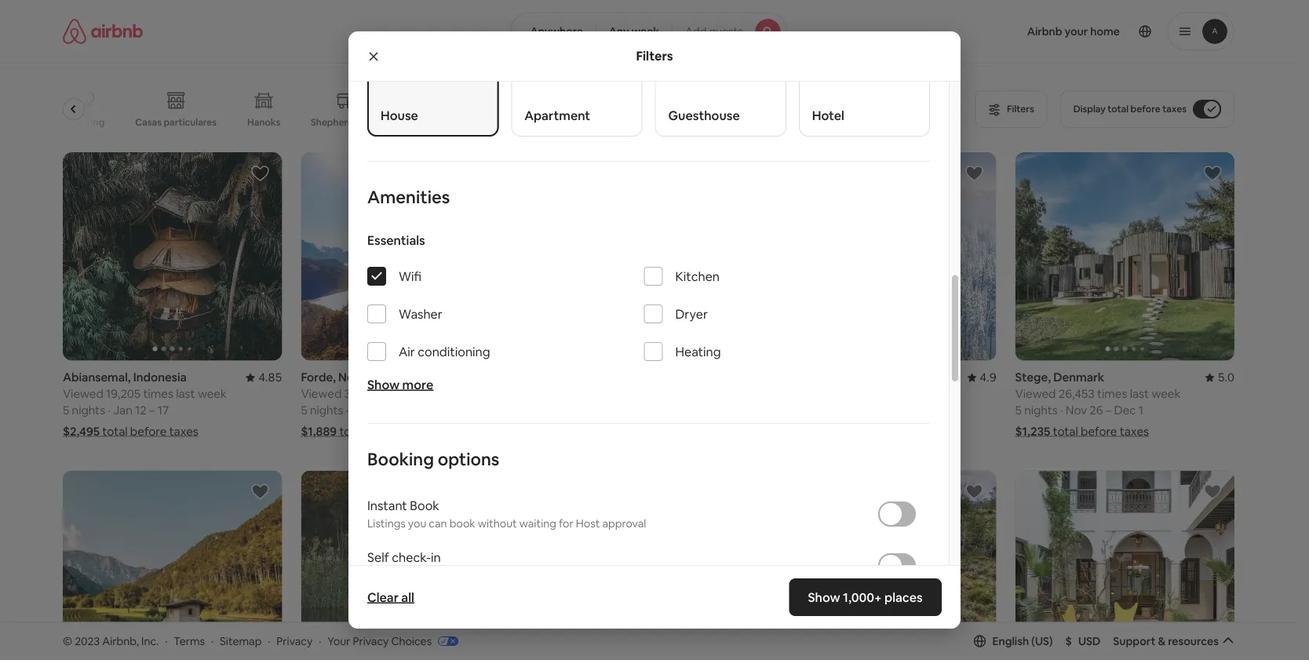 Task type: describe. For each thing, give the bounding box(es) containing it.
1
[[1139, 403, 1144, 418]]

huts
[[363, 116, 382, 128]]

campers
[[770, 116, 810, 128]]

terms
[[174, 634, 205, 648]]

forde, norway viewed 3,907 times last week 5 nights · $1,889 total before taxes
[[301, 370, 460, 439]]

$4,780 total before taxes
[[539, 424, 675, 439]]

add to wishlist: abiansemal, indonesia image
[[251, 164, 270, 183]]

heating
[[676, 344, 721, 360]]

clear all
[[368, 589, 415, 605]]

air
[[399, 344, 415, 360]]

houseboats
[[620, 116, 674, 128]]

$1,889
[[301, 424, 337, 439]]

any week button
[[596, 13, 673, 50]]

week for abiansemal, indonesia viewed 19,205 times last week 5 nights · jan 12 – 17 $2,495 total before taxes
[[198, 386, 227, 402]]

choices
[[391, 634, 432, 648]]

shepherd's huts
[[311, 116, 382, 128]]

– for 26
[[1106, 403, 1112, 418]]

barns
[[561, 116, 586, 128]]

last for dec
[[1131, 386, 1150, 402]]

· left your
[[319, 634, 322, 648]]

your privacy choices link
[[328, 634, 459, 649]]

$1,060 total before taxes
[[778, 424, 913, 439]]

add to wishlist: marrakech, morocco image
[[1204, 483, 1223, 501]]

5.0 out of 5 average rating image
[[1206, 370, 1235, 385]]

instant book listings you can book without waiting for host approval
[[368, 498, 647, 531]]

week for forde, norway viewed 3,907 times last week 5 nights · $1,889 total before taxes
[[431, 386, 460, 402]]

show map
[[613, 565, 666, 579]]

particulares
[[164, 116, 217, 128]]

total inside stege, denmark viewed 26,453 times last week 5 nights · nov 26 – dec 1 $1,235 total before taxes
[[1054, 424, 1079, 439]]

show map button
[[597, 553, 701, 591]]

© 2023 airbnb, inc. ·
[[63, 634, 168, 648]]

guests
[[709, 24, 743, 38]]

support & resources button
[[1114, 634, 1235, 649]]

sitemap
[[220, 634, 262, 648]]

air conditioning
[[399, 344, 491, 360]]

support
[[1114, 634, 1156, 649]]

taxes inside stege, denmark viewed 26,453 times last week 5 nights · nov 26 – dec 1 $1,235 total before taxes
[[1120, 424, 1150, 439]]

display
[[1074, 103, 1106, 115]]

profile element
[[806, 0, 1235, 63]]

times for denmark
[[1098, 386, 1128, 402]]

instant
[[368, 498, 407, 514]]

house
[[381, 107, 418, 123]]

viewed for abiansemal,
[[63, 386, 104, 402]]

before inside button
[[1131, 103, 1161, 115]]

17
[[158, 403, 169, 418]]

filters
[[636, 48, 673, 64]]

· right inc.
[[165, 634, 168, 648]]

· inside abiansemal, indonesia viewed 19,205 times last week 5 nights · jan 12 – 17 $2,495 total before taxes
[[108, 403, 111, 418]]

add to wishlist: kittilä, finland image
[[966, 164, 984, 183]]

all
[[402, 589, 415, 605]]

times for norway
[[376, 386, 407, 402]]

show for show 1,000+ places
[[809, 589, 841, 605]]

nights for 19,205
[[72, 403, 105, 418]]

12
[[135, 403, 147, 418]]

hanoks
[[248, 116, 281, 128]]

(us)
[[1032, 634, 1054, 649]]

before right $1,060
[[844, 424, 881, 439]]

resources
[[1169, 634, 1220, 649]]

show 1,000+ places
[[809, 589, 924, 605]]

clear all button
[[360, 582, 422, 613]]

group containing casas particulares
[[63, 79, 966, 140]]

your
[[328, 634, 351, 648]]

show for show more
[[368, 377, 400, 393]]

any
[[609, 24, 630, 38]]

4.85
[[258, 370, 282, 385]]

5 for stege,
[[1016, 403, 1022, 418]]

show more
[[368, 377, 434, 393]]

last for taxes
[[409, 386, 428, 402]]

26,453
[[1059, 386, 1095, 402]]

containers
[[906, 116, 955, 128]]

abiansemal,
[[63, 370, 131, 385]]

washer
[[399, 306, 443, 322]]

show 1,000+ places link
[[790, 579, 942, 616]]

windmills
[[699, 116, 743, 128]]

kitchen
[[676, 268, 720, 284]]

&
[[1159, 634, 1166, 649]]

booking
[[368, 448, 434, 471]]

week for stege, denmark viewed 26,453 times last week 5 nights · nov 26 – dec 1 $1,235 total before taxes
[[1152, 386, 1181, 402]]

$2,495
[[63, 424, 100, 439]]

2 privacy from the left
[[353, 634, 389, 648]]

terms · sitemap · privacy
[[174, 634, 313, 648]]

none search field containing anywhere
[[511, 13, 787, 50]]

denmark
[[1054, 370, 1105, 385]]

shepherd's
[[311, 116, 361, 128]]

host
[[576, 517, 600, 531]]

5 for forde,
[[301, 403, 308, 418]]

guesthouse
[[669, 107, 740, 123]]

5.0
[[1219, 370, 1235, 385]]



Task type: vqa. For each thing, say whether or not it's contained in the screenshot.
Add to wishlist: Tremosine sul Garda, Italy icon at left bottom
yes



Task type: locate. For each thing, give the bounding box(es) containing it.
english (us)
[[993, 634, 1054, 649]]

2 horizontal spatial nights
[[1025, 403, 1058, 418]]

last for 17
[[176, 386, 195, 402]]

1 horizontal spatial 5
[[301, 403, 308, 418]]

support & resources
[[1114, 634, 1220, 649]]

places
[[885, 589, 924, 605]]

viewed for forde,
[[301, 386, 342, 402]]

viewed inside stege, denmark viewed 26,453 times last week 5 nights · nov 26 – dec 1 $1,235 total before taxes
[[1016, 386, 1057, 402]]

total right $1,060
[[816, 424, 842, 439]]

0 horizontal spatial last
[[176, 386, 195, 402]]

– for 12
[[149, 403, 155, 418]]

0 horizontal spatial –
[[149, 403, 155, 418]]

add to wishlist: stege, denmark image
[[1204, 164, 1223, 183]]

nov
[[1066, 403, 1088, 418]]

nights
[[72, 403, 105, 418], [310, 403, 344, 418], [1025, 403, 1058, 418]]

week inside abiansemal, indonesia viewed 19,205 times last week 5 nights · jan 12 – 17 $2,495 total before taxes
[[198, 386, 227, 402]]

in
[[431, 549, 441, 566]]

2023
[[75, 634, 100, 648]]

2 horizontal spatial times
[[1098, 386, 1128, 402]]

· left jan
[[108, 403, 111, 418]]

last down air
[[409, 386, 428, 402]]

week inside button
[[632, 24, 660, 38]]

3 viewed from the left
[[1016, 386, 1057, 402]]

· down 3,907 at bottom
[[346, 403, 349, 418]]

total right $4,780
[[579, 424, 604, 439]]

5 inside abiansemal, indonesia viewed 19,205 times last week 5 nights · jan 12 – 17 $2,495 total before taxes
[[63, 403, 69, 418]]

usd
[[1079, 634, 1101, 649]]

last inside forde, norway viewed 3,907 times last week 5 nights · $1,889 total before taxes
[[409, 386, 428, 402]]

before down "26"
[[1081, 424, 1118, 439]]

total inside abiansemal, indonesia viewed 19,205 times last week 5 nights · jan 12 – 17 $2,495 total before taxes
[[102, 424, 128, 439]]

total down nov
[[1054, 424, 1079, 439]]

week inside stege, denmark viewed 26,453 times last week 5 nights · nov 26 – dec 1 $1,235 total before taxes
[[1152, 386, 1181, 402]]

guesthouse button
[[655, 38, 787, 137]]

1 5 from the left
[[63, 403, 69, 418]]

1,000+
[[844, 589, 883, 605]]

2 last from the left
[[409, 386, 428, 402]]

can
[[429, 517, 447, 531]]

nights up $2,495
[[72, 403, 105, 418]]

display total before taxes button
[[1061, 90, 1235, 128]]

before
[[1131, 103, 1161, 115], [130, 424, 167, 439], [367, 424, 404, 439], [607, 424, 643, 439], [844, 424, 881, 439], [1081, 424, 1118, 439]]

before inside stege, denmark viewed 26,453 times last week 5 nights · nov 26 – dec 1 $1,235 total before taxes
[[1081, 424, 1118, 439]]

3 5 from the left
[[1016, 403, 1022, 418]]

essentials
[[368, 232, 425, 248]]

book
[[450, 517, 476, 531]]

apartment button
[[511, 38, 643, 137]]

times inside stege, denmark viewed 26,453 times last week 5 nights · nov 26 – dec 1 $1,235 total before taxes
[[1098, 386, 1128, 402]]

1 vertical spatial show
[[613, 565, 641, 579]]

nights inside stege, denmark viewed 26,453 times last week 5 nights · nov 26 – dec 1 $1,235 total before taxes
[[1025, 403, 1058, 418]]

5 inside stege, denmark viewed 26,453 times last week 5 nights · nov 26 – dec 1 $1,235 total before taxes
[[1016, 403, 1022, 418]]

last inside abiansemal, indonesia viewed 19,205 times last week 5 nights · jan 12 – 17 $2,495 total before taxes
[[176, 386, 195, 402]]

1 last from the left
[[176, 386, 195, 402]]

add to wishlist: tremosine sul garda, italy image
[[251, 483, 270, 501]]

26
[[1090, 403, 1104, 418]]

hotel
[[813, 107, 845, 123]]

apartment
[[525, 107, 591, 123]]

beachfront
[[407, 116, 457, 128]]

1 times from the left
[[143, 386, 173, 402]]

add guests button
[[672, 13, 787, 50]]

1 horizontal spatial last
[[409, 386, 428, 402]]

add to wishlist: walden, colorado image
[[966, 483, 984, 501]]

add guests
[[686, 24, 743, 38]]

2 vertical spatial show
[[809, 589, 841, 605]]

total right display
[[1108, 103, 1129, 115]]

0 horizontal spatial nights
[[72, 403, 105, 418]]

show for show map
[[613, 565, 641, 579]]

before inside abiansemal, indonesia viewed 19,205 times last week 5 nights · jan 12 – 17 $2,495 total before taxes
[[130, 424, 167, 439]]

2 nights from the left
[[310, 403, 344, 418]]

1 horizontal spatial nights
[[310, 403, 344, 418]]

book
[[410, 498, 440, 514]]

show inside show 1,000+ places link
[[809, 589, 841, 605]]

0 horizontal spatial 5
[[63, 403, 69, 418]]

last inside stege, denmark viewed 26,453 times last week 5 nights · nov 26 – dec 1 $1,235 total before taxes
[[1131, 386, 1150, 402]]

3 last from the left
[[1131, 386, 1150, 402]]

times for indonesia
[[143, 386, 173, 402]]

$1,060
[[778, 424, 814, 439]]

amenities
[[368, 186, 450, 208]]

4.9 out of 5 average rating image
[[968, 370, 997, 385]]

forde,
[[301, 370, 336, 385]]

5 up $1,235 on the right bottom of page
[[1016, 403, 1022, 418]]

0 horizontal spatial show
[[368, 377, 400, 393]]

before inside forde, norway viewed 3,907 times last week 5 nights · $1,889 total before taxes
[[367, 424, 404, 439]]

wifi
[[399, 268, 422, 284]]

self
[[368, 549, 389, 566]]

viewed down abiansemal,
[[63, 386, 104, 402]]

0 horizontal spatial times
[[143, 386, 173, 402]]

before right $4,780
[[607, 424, 643, 439]]

total inside forde, norway viewed 3,907 times last week 5 nights · $1,889 total before taxes
[[340, 424, 365, 439]]

display total before taxes
[[1074, 103, 1187, 115]]

viewed down stege,
[[1016, 386, 1057, 402]]

options
[[438, 448, 500, 471]]

check-
[[392, 549, 431, 566]]

total
[[1108, 103, 1129, 115], [102, 424, 128, 439], [340, 424, 365, 439], [579, 424, 604, 439], [816, 424, 842, 439], [1054, 424, 1079, 439]]

nights inside abiansemal, indonesia viewed 19,205 times last week 5 nights · jan 12 – 17 $2,495 total before taxes
[[72, 403, 105, 418]]

nights up $1,235 on the right bottom of page
[[1025, 403, 1058, 418]]

conditioning
[[418, 344, 491, 360]]

· left nov
[[1061, 403, 1064, 418]]

total down jan
[[102, 424, 128, 439]]

4.9
[[980, 370, 997, 385]]

abiansemal, indonesia viewed 19,205 times last week 5 nights · jan 12 – 17 $2,495 total before taxes
[[63, 370, 227, 439]]

last down the indonesia
[[176, 386, 195, 402]]

total right $1,889 on the left of page
[[340, 424, 365, 439]]

dec
[[1115, 403, 1137, 418]]

times down the indonesia
[[143, 386, 173, 402]]

viewed
[[63, 386, 104, 402], [301, 386, 342, 402], [1016, 386, 1057, 402]]

any week
[[609, 24, 660, 38]]

group
[[63, 79, 966, 140], [63, 152, 282, 361], [301, 152, 520, 361], [539, 152, 759, 361], [778, 152, 997, 361], [1016, 152, 1235, 361], [63, 471, 282, 660], [301, 471, 520, 660], [539, 471, 759, 660], [778, 471, 997, 660], [1016, 471, 1235, 660]]

privacy link
[[277, 634, 313, 648]]

viewed inside forde, norway viewed 3,907 times last week 5 nights · $1,889 total before taxes
[[301, 386, 342, 402]]

english (us) button
[[974, 634, 1054, 649]]

self check-in
[[368, 549, 441, 566]]

week inside forde, norway viewed 3,907 times last week 5 nights · $1,889 total before taxes
[[431, 386, 460, 402]]

3 nights from the left
[[1025, 403, 1058, 418]]

2 horizontal spatial 5
[[1016, 403, 1022, 418]]

viewed down "forde,"
[[301, 386, 342, 402]]

5 up $2,495
[[63, 403, 69, 418]]

times up dec
[[1098, 386, 1128, 402]]

– left '17'
[[149, 403, 155, 418]]

2 – from the left
[[1106, 403, 1112, 418]]

1 horizontal spatial times
[[376, 386, 407, 402]]

2 horizontal spatial show
[[809, 589, 841, 605]]

anywhere button
[[511, 13, 597, 50]]

1 – from the left
[[149, 403, 155, 418]]

2 5 from the left
[[301, 403, 308, 418]]

1 horizontal spatial –
[[1106, 403, 1112, 418]]

5 for abiansemal,
[[63, 403, 69, 418]]

golfing
[[72, 116, 105, 128]]

show more button
[[368, 377, 434, 393]]

0 horizontal spatial privacy
[[277, 634, 313, 648]]

$4,780
[[539, 424, 576, 439]]

inc.
[[141, 634, 159, 648]]

map
[[643, 565, 666, 579]]

taxes inside button
[[1163, 103, 1187, 115]]

more
[[403, 377, 434, 393]]

· left privacy link
[[268, 634, 271, 648]]

norway
[[339, 370, 381, 385]]

terms link
[[174, 634, 205, 648]]

3 times from the left
[[1098, 386, 1128, 402]]

1 horizontal spatial privacy
[[353, 634, 389, 648]]

anywhere
[[530, 24, 583, 38]]

before down 12
[[130, 424, 167, 439]]

5 inside forde, norway viewed 3,907 times last week 5 nights · $1,889 total before taxes
[[301, 403, 308, 418]]

stege,
[[1016, 370, 1051, 385]]

2 viewed from the left
[[301, 386, 342, 402]]

nights for 26,453
[[1025, 403, 1058, 418]]

viewed inside abiansemal, indonesia viewed 19,205 times last week 5 nights · jan 12 – 17 $2,495 total before taxes
[[63, 386, 104, 402]]

total inside button
[[1108, 103, 1129, 115]]

privacy
[[277, 634, 313, 648], [353, 634, 389, 648]]

·
[[108, 403, 111, 418], [346, 403, 349, 418], [1061, 403, 1064, 418], [165, 634, 168, 648], [211, 634, 214, 648], [268, 634, 271, 648], [319, 634, 322, 648]]

1 privacy from the left
[[277, 634, 313, 648]]

viewed for stege,
[[1016, 386, 1057, 402]]

5 up $1,889 on the left of page
[[301, 403, 308, 418]]

listings
[[368, 517, 406, 531]]

sitemap link
[[220, 634, 262, 648]]

house button
[[368, 38, 499, 137]]

0 vertical spatial show
[[368, 377, 400, 393]]

last up 1
[[1131, 386, 1150, 402]]

clear
[[368, 589, 399, 605]]

booking options
[[368, 448, 500, 471]]

– inside stege, denmark viewed 26,453 times last week 5 nights · nov 26 – dec 1 $1,235 total before taxes
[[1106, 403, 1112, 418]]

· inside forde, norway viewed 3,907 times last week 5 nights · $1,889 total before taxes
[[346, 403, 349, 418]]

times
[[143, 386, 173, 402], [376, 386, 407, 402], [1098, 386, 1128, 402]]

your privacy choices
[[328, 634, 432, 648]]

taxes inside abiansemal, indonesia viewed 19,205 times last week 5 nights · jan 12 – 17 $2,495 total before taxes
[[169, 424, 199, 439]]

©
[[63, 634, 72, 648]]

1 horizontal spatial show
[[613, 565, 641, 579]]

None search field
[[511, 13, 787, 50]]

1 viewed from the left
[[63, 386, 104, 402]]

before right display
[[1131, 103, 1161, 115]]

– inside abiansemal, indonesia viewed 19,205 times last week 5 nights · jan 12 – 17 $2,495 total before taxes
[[149, 403, 155, 418]]

2 horizontal spatial viewed
[[1016, 386, 1057, 402]]

show inside show map button
[[613, 565, 641, 579]]

· right terms
[[211, 634, 214, 648]]

for
[[559, 517, 574, 531]]

jan
[[113, 403, 133, 418]]

$
[[1066, 634, 1073, 649]]

– right "26"
[[1106, 403, 1112, 418]]

times right 3,907 at bottom
[[376, 386, 407, 402]]

times inside forde, norway viewed 3,907 times last week 5 nights · $1,889 total before taxes
[[376, 386, 407, 402]]

boats
[[492, 116, 517, 128]]

towers
[[843, 116, 875, 128]]

indonesia
[[133, 370, 187, 385]]

$1,235
[[1016, 424, 1051, 439]]

2 times from the left
[[376, 386, 407, 402]]

taxes inside forde, norway viewed 3,907 times last week 5 nights · $1,889 total before taxes
[[406, 424, 436, 439]]

nights up $1,889 on the left of page
[[310, 403, 344, 418]]

2 horizontal spatial last
[[1131, 386, 1150, 402]]

privacy left your
[[277, 634, 313, 648]]

casas
[[136, 116, 162, 128]]

1 nights from the left
[[72, 403, 105, 418]]

before up booking
[[367, 424, 404, 439]]

· inside stege, denmark viewed 26,453 times last week 5 nights · nov 26 – dec 1 $1,235 total before taxes
[[1061, 403, 1064, 418]]

filters dialog
[[349, 0, 961, 660]]

0 horizontal spatial viewed
[[63, 386, 104, 402]]

nights for 3,907
[[310, 403, 344, 418]]

4.85 out of 5 average rating image
[[246, 370, 282, 385]]

1 horizontal spatial viewed
[[301, 386, 342, 402]]

stege, denmark viewed 26,453 times last week 5 nights · nov 26 – dec 1 $1,235 total before taxes
[[1016, 370, 1181, 439]]

19,205
[[106, 386, 141, 402]]

nights inside forde, norway viewed 3,907 times last week 5 nights · $1,889 total before taxes
[[310, 403, 344, 418]]

times inside abiansemal, indonesia viewed 19,205 times last week 5 nights · jan 12 – 17 $2,495 total before taxes
[[143, 386, 173, 402]]

privacy right your
[[353, 634, 389, 648]]



